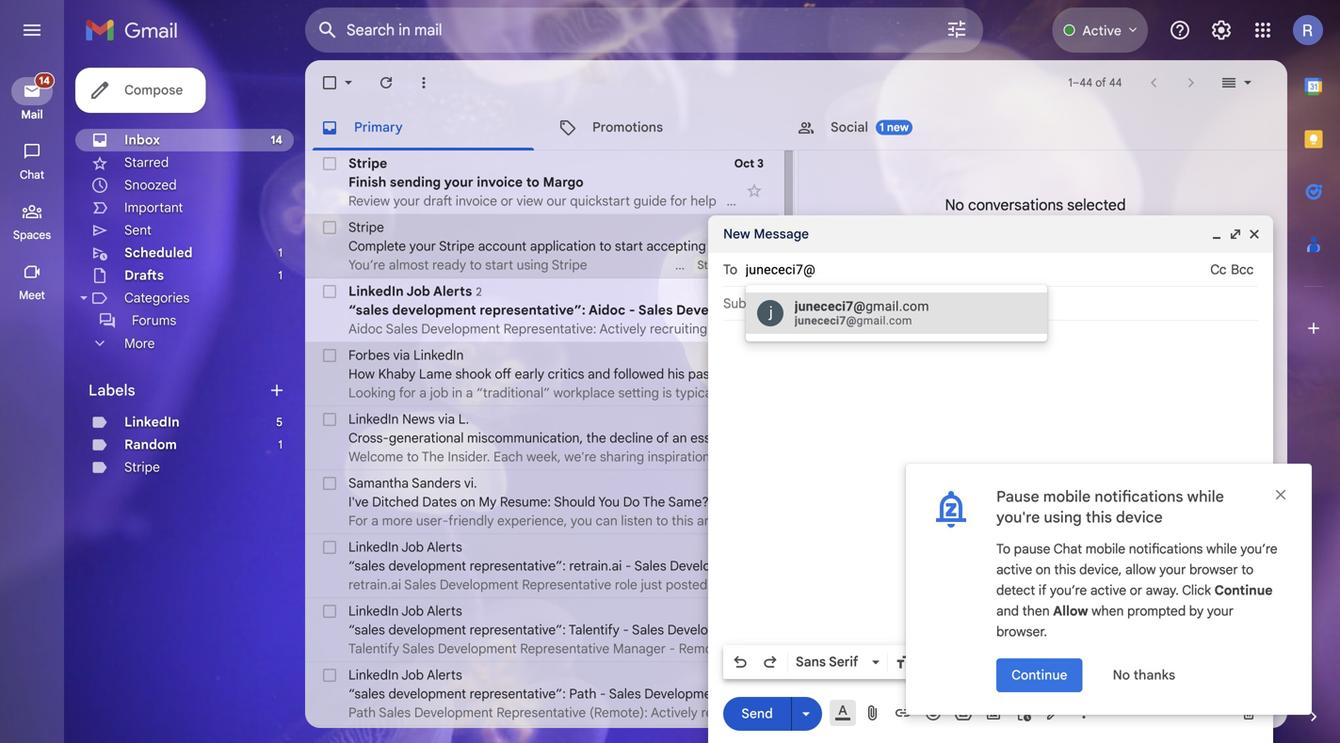 Task type: describe. For each thing, give the bounding box(es) containing it.
device
[[1116, 509, 1163, 527]]

more
[[124, 335, 155, 352]]

representative up "(remote):"
[[520, 641, 610, 658]]

send button
[[723, 698, 791, 731]]

privacy link
[[989, 673, 1027, 687]]

Message Body text field
[[723, 331, 1258, 640]]

bcc
[[1231, 262, 1254, 278]]

row containing linkedin news via l.
[[305, 407, 989, 471]]

2 44 from the left
[[1109, 76, 1122, 90]]

spaces heading
[[0, 228, 64, 243]]

while inside the 'pause mobile notifications while you're using this device'
[[1187, 488, 1224, 507]]

device,
[[1079, 562, 1122, 579]]

our
[[546, 193, 567, 210]]

oct 3 for complete your stripe account application to start accepting payments
[[736, 221, 764, 235]]

labels
[[89, 381, 135, 400]]

oct 3 for aidoc sales development representative: actively recruiting ͏ ͏ ͏ ͏ ͏ ͏ ͏ ͏ ͏ ͏ ͏ ͏ ͏ ͏ ͏ ͏ ͏ ͏ ͏ ͏ ͏ ͏ ͏ ͏ ͏ ͏ ͏ ͏ ͏ ͏ ͏ ͏ ͏ ͏ ͏ ͏ ͏ ͏ ͏ ͏ ͏ ͏ ͏ ͏ ͏ ͏ ͏ ͏ ͏ ͏
[[734, 285, 764, 299]]

you
[[598, 494, 620, 511]]

week,
[[526, 449, 561, 466]]

redo ‪(⌘y)‬ image
[[761, 654, 780, 672]]

mobile inside to pause chat mobile notifications while you're active on this device, allow your browser to detect if you're active or away. click
[[1086, 541, 1125, 558]]

toggle confidential mode image
[[1014, 704, 1033, 723]]

gmail image
[[85, 11, 187, 49]]

samantha
[[348, 476, 409, 492]]

representative:
[[503, 321, 596, 338]]

"sales for linkedin job alerts "sales development representative": retrain.ai - sales development representative and more retrain.ai sales development representative role just posted ͏ ͏ ͏ ͏ ͏ ͏ ͏ ͏ ͏ ͏ ͏ ͏ ͏ ͏ ͏ ͏ ͏ ͏ ͏ ͏ ͏ ͏ ͏ ͏ ͏ ͏ ͏ ͏ ͏ ͏ ͏ ͏ ͏ ͏ ͏ ͏ ͏ ͏ ͏ ͏ ͏ ͏ ͏ ͏ ͏ ͏ ͏ ͏ ͏ ͏
[[348, 558, 385, 575]]

oct for review your draft invoice or view our quickstart guide for help ‌ ‌ ‌ ‌ ‌ ‌ ‌ ‌ ‌ ‌ ‌ ‌ ‌ ‌ ‌ ‌ ‌ ‌ ‌ ‌ ‌ ‌ ‌ ‌ ‌ ‌ ‌ ‌ ‌ ‌ ‌ ‌ ‌ ‌ ‌ ‌ ‌ ‌ ‌ ‌ ‌ ‌ ‌ ‌ ‌ ‌ ‌ ‌
[[734, 157, 754, 171]]

stripe down random
[[124, 460, 160, 476]]

5
[[276, 416, 283, 430]]

to inside 'stripe finish sending your invoice to margo review your draft invoice or view our quickstart guide for help ‌ ‌ ‌ ‌ ‌ ‌ ‌ ‌ ‌ ‌ ‌ ‌ ‌ ‌ ‌ ‌ ‌ ‌ ‌ ‌ ‌ ‌ ‌ ‌ ‌ ‌ ‌ ‌ ‌ ‌ ‌ ‌ ‌ ‌ ‌ ‌ ‌ ‌ ‌ ‌ ‌ ‌ ‌ ‌ ‌ ‌ ‌ ‌'
[[526, 174, 540, 191]]

2 horizontal spatial a
[[466, 385, 473, 402]]

support image
[[1169, 19, 1191, 41]]

more image
[[414, 73, 433, 92]]

to inside forbes via linkedin how khaby lame shook off early critics and followed his passion to become tiktok's most popular influencer looking for a job in a "traditional" workplace setting is typically what most… ͏ ͏ ͏ ͏ ͏ ͏ ͏ ͏ ͏ ͏ ͏ ͏ ͏ ͏ ͏ ͏ ͏ ͏ ͏ ͏ ͏ ͏ ͏ ͏ ͏ ͏ ͏ ͏ ͏ ͏ ͏ ͏ ͏ ͏ ͏ ͏ ͏ ͏ ͏ ͏ ͏
[[737, 366, 750, 383]]

continue for continue
[[1011, 668, 1067, 684]]

recruiting inside linkedin job alerts 2 "sales development representative": aidoc - sales development representative and more aidoc sales development representative: actively recruiting ͏ ͏ ͏ ͏ ͏ ͏ ͏ ͏ ͏ ͏ ͏ ͏ ͏ ͏ ͏ ͏ ͏ ͏ ͏ ͏ ͏ ͏ ͏ ͏ ͏ ͏ ͏ ͏ ͏ ͏ ͏ ͏ ͏ ͏ ͏ ͏ ͏ ͏ ͏ ͏ ͏ ͏ ͏ ͏ ͏ ͏ ͏ ͏ ͏ ͏
[[650, 321, 707, 338]]

click
[[1182, 583, 1211, 599]]

career
[[747, 430, 786, 447]]

and inside continue and then allow
[[996, 604, 1019, 620]]

1 vertical spatial invoice
[[456, 193, 497, 210]]

Subject field
[[723, 295, 1258, 314]]

typically
[[675, 385, 725, 402]]

forbes
[[348, 347, 390, 364]]

your inside the complete your stripe account application to start accepting payments you're almost ready to start using stripe ‌ ‌ ‌ ‌ ‌ ‌ ‌ ‌ ‌ ‌ ‌ ‌ ‌ ‌ ‌ ‌ ‌ ‌ ‌ ‌ ‌ ‌ ‌ ‌ ‌ ‌ ‌ ‌ ‌ ‌ ‌ ‌ ‌ ‌ ‌ ‌ ‌ ‌ ‌ ‌ ‌ ‌ ‌ ‌ ‌ ‌ ‌ ‌ ‌ ‌ ‌ ‌ ‌ ‌ ‌ ‌ ‌ ‌ ‌
[[409, 238, 436, 255]]

important
[[124, 200, 183, 216]]

of for 44
[[1095, 76, 1106, 90]]

your inside linkedin news via l. cross-generational miscommunication, the decline of an essential career and taylor swift's economy boost welcome to the insider. each week, we're sharing inspiration for your next… ͏ ͏ ͏ ͏ ͏ ͏ ͏ ͏ ͏ ͏ ͏ ͏ ͏ ͏ ͏ ͏ ͏ ͏ ͏ ͏ ͏ ͏ ͏ ͏ ͏ ͏ ͏ ͏ ͏ ͏ ͏ ͏ ͏ ͏ ͏ ͏ ͏ ͏ ͏ ͏ ͏ ͏
[[734, 449, 760, 466]]

1 horizontal spatial path
[[569, 687, 596, 703]]

0.01 gb of 15 gb used
[[952, 280, 1085, 296]]

7 row from the top
[[305, 535, 902, 599]]

in
[[452, 385, 462, 402]]

continue and then allow
[[996, 583, 1273, 620]]

list box containing junececi7@
[[746, 293, 1047, 334]]

mobile inside the 'pause mobile notifications while you're using this device'
[[1043, 488, 1091, 507]]

or inside to pause chat mobile notifications while you're active on this device, allow your browser to detect if you're active or away. click
[[1130, 583, 1142, 599]]

and inside 'linkedin job alerts "sales development representative": retrain.ai - sales development representative and more retrain.ai sales development representative role just posted ͏ ͏ ͏ ͏ ͏ ͏ ͏ ͏ ͏ ͏ ͏ ͏ ͏ ͏ ͏ ͏ ͏ ͏ ͏ ͏ ͏ ͏ ͏ ͏ ͏ ͏ ͏ ͏ ͏ ͏ ͏ ͏ ͏ ͏ ͏ ͏ ͏ ͏ ͏ ͏ ͏ ͏ ͏ ͏ ͏ ͏ ͏ ͏ ͏ ͏'
[[845, 558, 868, 575]]

gmail.com up most
[[857, 314, 912, 328]]

alerts for linkedin job alerts "sales development representative": talentify - sales development representative manager - remote - usa and more talentify sales development representative manager - remote - usa: actively recruiting ͏ ͏ ͏ ͏ ͏ ͏ ͏ ͏ ͏ ͏ ͏ ͏ ͏ ͏ ͏ ͏ ͏ ͏ ͏ ͏ ͏ ͏ ͏ ͏ ͏ ͏ ͏ ͏ ͏ ͏ ͏ ͏ ͏ ͏ ͏ ͏ ͏
[[427, 604, 462, 620]]

and inside linkedin job alerts 2 "sales development representative": aidoc - sales development representative and more aidoc sales development representative: actively recruiting ͏ ͏ ͏ ͏ ͏ ͏ ͏ ͏ ͏ ͏ ͏ ͏ ͏ ͏ ͏ ͏ ͏ ͏ ͏ ͏ ͏ ͏ ͏ ͏ ͏ ͏ ͏ ͏ ͏ ͏ ͏ ͏ ͏ ͏ ͏ ͏ ͏ ͏ ͏ ͏ ͏ ͏ ͏ ͏ ͏ ͏ ͏ ͏ ͏ ͏
[[866, 302, 890, 319]]

0 horizontal spatial remote
[[679, 641, 724, 658]]

actively inside linkedin job alerts "sales development representative": talentify - sales development representative manager - remote - usa and more talentify sales development representative manager - remote - usa: actively recruiting ͏ ͏ ͏ ͏ ͏ ͏ ͏ ͏ ͏ ͏ ͏ ͏ ͏ ͏ ͏ ͏ ͏ ͏ ͏ ͏ ͏ ͏ ͏ ͏ ͏ ͏ ͏ ͏ ͏ ͏ ͏ ͏ ͏ ͏ ͏ ͏ ͏
[[769, 641, 816, 658]]

3 for aidoc sales development representative: actively recruiting ͏ ͏ ͏ ͏ ͏ ͏ ͏ ͏ ͏ ͏ ͏ ͏ ͏ ͏ ͏ ͏ ͏ ͏ ͏ ͏ ͏ ͏ ͏ ͏ ͏ ͏ ͏ ͏ ͏ ͏ ͏ ͏ ͏ ͏ ͏ ͏ ͏ ͏ ͏ ͏ ͏ ͏ ͏ ͏ ͏ ͏ ͏ ͏ ͏ ͏
[[757, 285, 764, 299]]

no for no thanks
[[1113, 668, 1130, 684]]

serif
[[829, 654, 858, 671]]

1 horizontal spatial manager
[[843, 622, 896, 639]]

2 row from the top
[[305, 215, 786, 279]]

minimize image
[[1209, 227, 1224, 242]]

continue button
[[996, 659, 1083, 693]]

usa
[[967, 622, 992, 639]]

your up draft on the left top
[[444, 174, 473, 191]]

stripe up the ready
[[439, 238, 475, 255]]

influencer
[[938, 366, 998, 383]]

1 vertical spatial aidoc
[[348, 321, 383, 338]]

more inside linkedin job alerts "sales development representative": path - sales development representative (remote) and more path sales development representative (remote): actively recruiting ͏ ͏ ͏ ͏ ͏ ͏ ͏ ͏ ͏ ͏ ͏ ͏ ͏ ͏ ͏ ͏ ͏ ͏ ͏ ͏ ͏ ͏ ͏ ͏ ͏ ͏ ͏ ͏ ͏ ͏ ͏ ͏ ͏ ͏ ͏ ͏ ͏ ͏ ͏ ͏ ͏ ͏ ͏ ͏ ͏ ͏
[[904, 687, 935, 703]]

swift's
[[853, 430, 893, 447]]

you're
[[348, 257, 385, 274]]

for inside forbes via linkedin how khaby lame shook off early critics and followed his passion to become tiktok's most popular influencer looking for a job in a "traditional" workplace setting is typically what most… ͏ ͏ ͏ ͏ ͏ ͏ ͏ ͏ ͏ ͏ ͏ ͏ ͏ ͏ ͏ ͏ ͏ ͏ ͏ ͏ ͏ ͏ ͏ ͏ ͏ ͏ ͏ ͏ ͏ ͏ ͏ ͏ ͏ ͏ ͏ ͏ ͏ ͏ ͏ ͏ ͏
[[399, 385, 416, 402]]

complete your stripe account application to start accepting payments you're almost ready to start using stripe ‌ ‌ ‌ ‌ ‌ ‌ ‌ ‌ ‌ ‌ ‌ ‌ ‌ ‌ ‌ ‌ ‌ ‌ ‌ ‌ ‌ ‌ ‌ ‌ ‌ ‌ ‌ ‌ ‌ ‌ ‌ ‌ ‌ ‌ ‌ ‌ ‌ ‌ ‌ ‌ ‌ ‌ ‌ ‌ ‌ ‌ ‌ ‌ ‌ ‌ ‌ ‌ ‌ ‌ ‌ ‌ ‌ ‌ ‌
[[348, 238, 786, 274]]

primary tab
[[305, 105, 541, 151]]

this inside the 'pause mobile notifications while you're using this device'
[[1086, 509, 1112, 527]]

gmail.com up popular
[[866, 299, 929, 315]]

to right application
[[599, 238, 611, 255]]

1 junececi7@ from the top
[[795, 299, 866, 315]]

chat heading
[[0, 168, 64, 183]]

compose
[[124, 82, 183, 98]]

actively inside linkedin job alerts "sales development representative": path - sales development representative (remote) and more path sales development representative (remote): actively recruiting ͏ ͏ ͏ ͏ ͏ ͏ ͏ ͏ ͏ ͏ ͏ ͏ ͏ ͏ ͏ ͏ ͏ ͏ ͏ ͏ ͏ ͏ ͏ ͏ ͏ ͏ ͏ ͏ ͏ ͏ ͏ ͏ ͏ ͏ ͏ ͏ ͏ ͏ ͏ ͏ ͏ ͏ ͏ ͏ ͏ ͏
[[651, 705, 698, 722]]

0 vertical spatial retrain.ai
[[569, 558, 622, 575]]

linkedin for linkedin news via l. cross-generational miscommunication, the decline of an essential career and taylor swift's economy boost welcome to the insider. each week, we're sharing inspiration for your next… ͏ ͏ ͏ ͏ ͏ ͏ ͏ ͏ ͏ ͏ ͏ ͏ ͏ ͏ ͏ ͏ ͏ ͏ ͏ ͏ ͏ ͏ ͏ ͏ ͏ ͏ ͏ ͏ ͏ ͏ ͏ ͏ ͏ ͏ ͏ ͏ ͏ ͏ ͏ ͏ ͏ ͏
[[348, 412, 399, 428]]

1 for drafts
[[278, 269, 283, 283]]

finish
[[348, 174, 386, 191]]

Search in mail search field
[[305, 8, 983, 53]]

sanders
[[412, 476, 461, 492]]

off
[[495, 366, 511, 383]]

minutes
[[1067, 635, 1107, 649]]

linkedin link
[[124, 414, 180, 431]]

"sales for linkedin job alerts "sales development representative": talentify - sales development representative manager - remote - usa and more talentify sales development representative manager - remote - usa: actively recruiting ͏ ͏ ͏ ͏ ͏ ͏ ͏ ͏ ͏ ͏ ͏ ͏ ͏ ͏ ͏ ͏ ͏ ͏ ͏ ͏ ͏ ͏ ͏ ͏ ͏ ͏ ͏ ͏ ͏ ͏ ͏ ͏ ͏ ͏ ͏ ͏ ͏
[[348, 622, 385, 639]]

linkedin job alerts 2 "sales development representative": aidoc - sales development representative and more aidoc sales development representative: actively recruiting ͏ ͏ ͏ ͏ ͏ ͏ ͏ ͏ ͏ ͏ ͏ ͏ ͏ ͏ ͏ ͏ ͏ ͏ ͏ ͏ ͏ ͏ ͏ ͏ ͏ ͏ ͏ ͏ ͏ ͏ ͏ ͏ ͏ ͏ ͏ ͏ ͏ ͏ ͏ ͏ ͏ ͏ ͏ ͏ ͏ ͏ ͏ ͏ ͏ ͏
[[348, 283, 926, 338]]

on inside to pause chat mobile notifications while you're active on this device, allow your browser to detect if you're active or away. click
[[1036, 562, 1051, 579]]

representative": for talentify
[[470, 622, 566, 639]]

14 link
[[11, 73, 55, 105]]

via inside linkedin news via l. cross-generational miscommunication, the decline of an essential career and taylor swift's economy boost welcome to the insider. each week, we're sharing inspiration for your next… ͏ ͏ ͏ ͏ ͏ ͏ ͏ ͏ ͏ ͏ ͏ ͏ ͏ ͏ ͏ ͏ ͏ ͏ ͏ ͏ ͏ ͏ ͏ ͏ ͏ ͏ ͏ ͏ ͏ ͏ ͏ ͏ ͏ ͏ ͏ ͏ ͏ ͏ ͏ ͏ ͏ ͏
[[438, 412, 455, 428]]

help
[[690, 193, 716, 210]]

- inside linkedin job alerts 2 "sales development representative": aidoc - sales development representative and more aidoc sales development representative: actively recruiting ͏ ͏ ͏ ͏ ͏ ͏ ͏ ͏ ͏ ͏ ͏ ͏ ͏ ͏ ͏ ͏ ͏ ͏ ͏ ͏ ͏ ͏ ͏ ͏ ͏ ͏ ͏ ͏ ͏ ͏ ͏ ͏ ͏ ͏ ͏ ͏ ͏ ͏ ͏ ͏ ͏ ͏ ͏ ͏ ͏ ͏ ͏ ͏ ͏ ͏
[[629, 302, 635, 319]]

0 vertical spatial you're
[[1240, 541, 1278, 558]]

0 horizontal spatial start
[[485, 257, 513, 274]]

inspiration
[[648, 449, 710, 466]]

"sales for linkedin job alerts "sales development representative": path - sales development representative (remote) and more path sales development representative (remote): actively recruiting ͏ ͏ ͏ ͏ ͏ ͏ ͏ ͏ ͏ ͏ ͏ ͏ ͏ ͏ ͏ ͏ ͏ ͏ ͏ ͏ ͏ ͏ ͏ ͏ ͏ ͏ ͏ ͏ ͏ ͏ ͏ ͏ ͏ ͏ ͏ ͏ ͏ ͏ ͏ ͏ ͏ ͏ ͏ ͏ ͏ ͏
[[348, 687, 385, 703]]

tab list containing primary
[[305, 105, 1287, 151]]

representative left "(remote):"
[[496, 705, 586, 722]]

should
[[554, 494, 595, 511]]

attach files image
[[864, 704, 882, 723]]

then
[[1022, 604, 1050, 620]]

labels heading
[[89, 381, 267, 400]]

no for no conversations selected
[[945, 196, 964, 215]]

to pause chat mobile notifications while you're active on this device, allow your browser to detect if you're active or away. click
[[996, 541, 1278, 599]]

a inside samantha sanders vi. i've ditched dates on my resume: should you do the same? for a more user-friendly experience, you can listen to this article. i had… ͏ ͏ ͏ ͏ ͏ ͏ ͏ ͏ ͏ ͏ ͏ ͏ ͏ ͏ ͏ ͏ ͏ ͏ ͏ ͏ ͏ ͏ ͏ ͏ ͏ ͏ ͏ ͏ ͏ ͏ ͏ ͏ ͏ ͏ ͏ ͏ ͏ ͏ ͏ ͏ ͏ ͏
[[371, 513, 379, 530]]

development for linkedin job alerts "sales development representative": talentify - sales development representative manager - remote - usa and more talentify sales development representative manager - remote - usa: actively recruiting ͏ ͏ ͏ ͏ ͏ ͏ ͏ ͏ ͏ ͏ ͏ ͏ ͏ ͏ ͏ ͏ ͏ ͏ ͏ ͏ ͏ ͏ ͏ ͏ ͏ ͏ ͏ ͏ ͏ ͏ ͏ ͏ ͏ ͏ ͏ ͏ ͏
[[388, 622, 466, 639]]

message
[[754, 226, 809, 242]]

- left usa
[[957, 622, 963, 639]]

promotions tab
[[543, 105, 781, 151]]

news
[[402, 412, 435, 428]]

bcc link
[[1231, 259, 1254, 282]]

meet
[[19, 289, 45, 303]]

scheduled link
[[124, 245, 193, 261]]

stripe link
[[124, 460, 160, 476]]

more inside 'linkedin job alerts "sales development representative": retrain.ai - sales development representative and more retrain.ai sales development representative role just posted ͏ ͏ ͏ ͏ ͏ ͏ ͏ ͏ ͏ ͏ ͏ ͏ ͏ ͏ ͏ ͏ ͏ ͏ ͏ ͏ ͏ ͏ ͏ ͏ ͏ ͏ ͏ ͏ ͏ ͏ ͏ ͏ ͏ ͏ ͏ ͏ ͏ ͏ ͏ ͏ ͏ ͏ ͏ ͏ ͏ ͏ ͏ ͏ ͏ ͏'
[[871, 558, 902, 575]]

stripe down the "payments"
[[697, 258, 728, 273]]

margo
[[543, 174, 584, 191]]

i've
[[348, 494, 369, 511]]

this inside samantha sanders vi. i've ditched dates on my resume: should you do the same? for a more user-friendly experience, you can listen to this article. i had… ͏ ͏ ͏ ͏ ͏ ͏ ͏ ͏ ͏ ͏ ͏ ͏ ͏ ͏ ͏ ͏ ͏ ͏ ͏ ͏ ͏ ͏ ͏ ͏ ͏ ͏ ͏ ͏ ͏ ͏ ͏ ͏ ͏ ͏ ͏ ͏ ͏ ͏ ͏ ͏ ͏ ͏
[[672, 513, 693, 530]]

compose button
[[75, 68, 206, 113]]

3 for complete your stripe account application to start accepting payments
[[758, 221, 764, 235]]

the inside linkedin news via l. cross-generational miscommunication, the decline of an essential career and taylor swift's economy boost welcome to the insider. each week, we're sharing inspiration for your next… ͏ ͏ ͏ ͏ ͏ ͏ ͏ ͏ ͏ ͏ ͏ ͏ ͏ ͏ ͏ ͏ ͏ ͏ ͏ ͏ ͏ ͏ ͏ ͏ ͏ ͏ ͏ ͏ ͏ ͏ ͏ ͏ ͏ ͏ ͏ ͏ ͏ ͏ ͏ ͏ ͏ ͏
[[422, 449, 444, 466]]

promotions
[[592, 119, 663, 136]]

workplace
[[553, 385, 615, 402]]

continue for continue and then allow
[[1214, 583, 1273, 599]]

samantha sanders vi. i've ditched dates on my resume: should you do the same? for a more user-friendly experience, you can listen to this article. i had… ͏ ͏ ͏ ͏ ͏ ͏ ͏ ͏ ͏ ͏ ͏ ͏ ͏ ͏ ͏ ͏ ͏ ͏ ͏ ͏ ͏ ͏ ͏ ͏ ͏ ͏ ͏ ͏ ͏ ͏ ͏ ͏ ͏ ͏ ͏ ͏ ͏ ͏ ͏ ͏ ͏ ͏
[[348, 476, 922, 530]]

row containing samantha sanders vi.
[[305, 471, 922, 535]]

2 gb from the left
[[1034, 280, 1052, 296]]

activity:
[[1010, 635, 1050, 649]]

usa:
[[737, 641, 766, 658]]

and inside linkedin job alerts "sales development representative": path - sales development representative (remote) and more path sales development representative (remote): actively recruiting ͏ ͏ ͏ ͏ ͏ ͏ ͏ ͏ ͏ ͏ ͏ ͏ ͏ ͏ ͏ ͏ ͏ ͏ ͏ ͏ ͏ ͏ ͏ ͏ ͏ ͏ ͏ ͏ ͏ ͏ ͏ ͏ ͏ ͏ ͏ ͏ ͏ ͏ ͏ ͏ ͏ ͏ ͏ ͏ ͏ ͏
[[878, 687, 901, 703]]

no conversations selected main content
[[305, 60, 1287, 744]]

discard draft ‪(⌘⇧d)‬ image
[[1239, 704, 1258, 723]]

most
[[855, 366, 885, 383]]

sending
[[390, 174, 441, 191]]

advanced search options image
[[938, 10, 976, 48]]

2
[[476, 285, 482, 299]]

starred link
[[124, 154, 169, 171]]

your down sending
[[393, 193, 420, 210]]

notifications inside the 'pause mobile notifications while you're using this device'
[[1095, 488, 1183, 507]]

privacy
[[989, 673, 1027, 687]]

social, one new message, tab
[[782, 105, 1019, 151]]

alerts for linkedin job alerts "sales development representative": retrain.ai - sales development representative and more retrain.ai sales development representative role just posted ͏ ͏ ͏ ͏ ͏ ͏ ͏ ͏ ͏ ͏ ͏ ͏ ͏ ͏ ͏ ͏ ͏ ͏ ͏ ͏ ͏ ͏ ͏ ͏ ͏ ͏ ͏ ͏ ͏ ͏ ͏ ͏ ͏ ͏ ͏ ͏ ͏ ͏ ͏ ͏ ͏ ͏ ͏ ͏ ͏ ͏ ͏ ͏ ͏ ͏
[[427, 540, 462, 556]]

representative down 30
[[727, 687, 816, 703]]

when
[[1092, 604, 1124, 620]]

settings image
[[1210, 19, 1233, 41]]

stripe up complete
[[348, 219, 384, 236]]

1 vertical spatial path
[[348, 705, 376, 722]]

categories link
[[124, 290, 190, 307]]

representative": for retrain.ai
[[470, 558, 566, 575]]

scheduled
[[124, 245, 193, 261]]

cc
[[1210, 262, 1227, 278]]

miscommunication,
[[467, 430, 583, 447]]

- up linkedin job alerts "sales development representative": path - sales development representative (remote) and more path sales development representative (remote): actively recruiting ͏ ͏ ͏ ͏ ͏ ͏ ͏ ͏ ͏ ͏ ͏ ͏ ͏ ͏ ͏ ͏ ͏ ͏ ͏ ͏ ͏ ͏ ͏ ͏ ͏ ͏ ͏ ͏ ͏ ͏ ͏ ͏ ͏ ͏ ͏ ͏ ͏ ͏ ͏ ͏ ͏ ͏ ͏ ͏ ͏ ͏
[[669, 641, 675, 658]]

sep
[[727, 669, 747, 683]]

become
[[753, 366, 802, 383]]

stripe down application
[[552, 257, 587, 274]]

this inside to pause chat mobile notifications while you're active on this device, allow your browser to detect if you're active or away. click
[[1054, 562, 1076, 579]]

resume:
[[500, 494, 551, 511]]

1 gb from the left
[[981, 280, 999, 296]]

and inside linkedin job alerts "sales development representative": talentify - sales development representative manager - remote - usa and more talentify sales development representative manager - remote - usa: actively recruiting ͏ ͏ ͏ ͏ ͏ ͏ ͏ ͏ ͏ ͏ ͏ ͏ ͏ ͏ ͏ ͏ ͏ ͏ ͏ ͏ ͏ ͏ ͏ ͏ ͏ ͏ ͏ ͏ ͏ ͏ ͏ ͏ ͏ ͏ ͏ ͏ ͏
[[995, 622, 1018, 639]]

4 3 from the top
[[758, 349, 764, 363]]

more options image
[[1078, 704, 1090, 723]]

setting
[[618, 385, 659, 402]]

popular
[[888, 366, 934, 383]]

1 vertical spatial retrain.ai
[[348, 577, 401, 594]]

essential
[[690, 430, 743, 447]]

oct for complete your stripe account application to start accepting payments
[[736, 221, 755, 235]]

role
[[615, 577, 637, 594]]

(remote)
[[820, 687, 875, 703]]

i
[[741, 513, 745, 530]]

account inside the last account activity: 16 minutes ago details privacy · program policies
[[966, 635, 1008, 649]]

15
[[1018, 280, 1031, 296]]

sent link
[[124, 222, 152, 239]]

0 vertical spatial remote
[[908, 622, 954, 639]]

0 vertical spatial close image
[[1247, 227, 1262, 242]]

more button
[[75, 332, 294, 355]]

next…
[[764, 449, 799, 466]]

browser
[[1189, 562, 1238, 579]]

recruiting inside linkedin job alerts "sales development representative": talentify - sales development representative manager - remote - usa and more talentify sales development representative manager - remote - usa: actively recruiting ͏ ͏ ͏ ͏ ͏ ͏ ͏ ͏ ͏ ͏ ͏ ͏ ͏ ͏ ͏ ͏ ͏ ͏ ͏ ͏ ͏ ͏ ͏ ͏ ͏ ͏ ͏ ͏ ͏ ͏ ͏ ͏ ͏ ͏ ͏ ͏ ͏
[[819, 641, 877, 658]]

same?
[[668, 494, 709, 511]]



Task type: vqa. For each thing, say whether or not it's contained in the screenshot.
Dismiss
no



Task type: locate. For each thing, give the bounding box(es) containing it.
1 vertical spatial active
[[1090, 583, 1126, 599]]

2 horizontal spatial this
[[1086, 509, 1112, 527]]

0 vertical spatial to
[[723, 262, 737, 278]]

new message dialog
[[708, 216, 1273, 744]]

to up 'what' at the right of page
[[737, 366, 750, 383]]

for inside linkedin news via l. cross-generational miscommunication, the decline of an essential career and taylor swift's economy boost welcome to the insider. each week, we're sharing inspiration for your next… ͏ ͏ ͏ ͏ ͏ ͏ ͏ ͏ ͏ ͏ ͏ ͏ ͏ ͏ ͏ ͏ ͏ ͏ ͏ ͏ ͏ ͏ ͏ ͏ ͏ ͏ ͏ ͏ ͏ ͏ ͏ ͏ ͏ ͏ ͏ ͏ ͏ ͏ ͏ ͏ ͏ ͏
[[713, 449, 730, 466]]

and
[[866, 302, 890, 319], [588, 366, 610, 383], [789, 430, 812, 447], [845, 558, 868, 575], [996, 604, 1019, 620], [995, 622, 1018, 639], [878, 687, 901, 703]]

for
[[670, 193, 687, 210], [399, 385, 416, 402], [713, 449, 730, 466]]

0 horizontal spatial no
[[945, 196, 964, 215]]

0.01
[[952, 280, 978, 296]]

development inside linkedin job alerts "sales development representative": path - sales development representative (remote) and more path sales development representative (remote): actively recruiting ͏ ͏ ͏ ͏ ͏ ͏ ͏ ͏ ͏ ͏ ͏ ͏ ͏ ͏ ͏ ͏ ͏ ͏ ͏ ͏ ͏ ͏ ͏ ͏ ͏ ͏ ͏ ͏ ͏ ͏ ͏ ͏ ͏ ͏ ͏ ͏ ͏ ͏ ͏ ͏ ͏ ͏ ͏ ͏ ͏ ͏
[[388, 687, 466, 703]]

for
[[348, 513, 368, 530]]

0 horizontal spatial aidoc
[[348, 321, 383, 338]]

to right the ready
[[470, 257, 482, 274]]

to inside linkedin news via l. cross-generational miscommunication, the decline of an essential career and taylor swift's economy boost welcome to the insider. each week, we're sharing inspiration for your next… ͏ ͏ ͏ ͏ ͏ ͏ ͏ ͏ ͏ ͏ ͏ ͏ ͏ ͏ ͏ ͏ ͏ ͏ ͏ ͏ ͏ ͏ ͏ ͏ ͏ ͏ ͏ ͏ ͏ ͏ ͏ ͏ ͏ ͏ ͏ ͏ ͏ ͏ ͏ ͏ ͏ ͏
[[407, 449, 419, 466]]

1 vertical spatial the
[[643, 494, 665, 511]]

linkedin news via l. cross-generational miscommunication, the decline of an essential career and taylor swift's economy boost welcome to the insider. each week, we're sharing inspiration for your next… ͏ ͏ ͏ ͏ ͏ ͏ ͏ ͏ ͏ ͏ ͏ ͏ ͏ ͏ ͏ ͏ ͏ ͏ ͏ ͏ ͏ ͏ ͏ ͏ ͏ ͏ ͏ ͏ ͏ ͏ ͏ ͏ ͏ ͏ ͏ ͏ ͏ ͏ ͏ ͏ ͏ ͏
[[348, 412, 989, 466]]

1 vertical spatial manager
[[613, 641, 666, 658]]

program policies link
[[1036, 673, 1121, 687]]

1 horizontal spatial active
[[1090, 583, 1126, 599]]

1 horizontal spatial this
[[1054, 562, 1076, 579]]

0 vertical spatial invoice
[[477, 174, 523, 191]]

tab list
[[1287, 60, 1340, 676], [305, 105, 1287, 151]]

search in mail image
[[311, 13, 345, 47]]

the
[[586, 430, 606, 447]]

active
[[996, 562, 1032, 579], [1090, 583, 1126, 599]]

0 vertical spatial or
[[501, 193, 513, 210]]

while inside to pause chat mobile notifications while you're active on this device, allow your browser to detect if you're active or away. click
[[1206, 541, 1237, 558]]

alerts inside linkedin job alerts 2 "sales development representative": aidoc - sales development representative and more aidoc sales development representative: actively recruiting ͏ ͏ ͏ ͏ ͏ ͏ ͏ ͏ ͏ ͏ ͏ ͏ ͏ ͏ ͏ ͏ ͏ ͏ ͏ ͏ ͏ ͏ ͏ ͏ ͏ ͏ ͏ ͏ ͏ ͏ ͏ ͏ ͏ ͏ ͏ ͏ ͏ ͏ ͏ ͏ ͏ ͏ ͏ ͏ ͏ ͏ ͏ ͏ ͏ ͏
[[433, 283, 472, 300]]

"sales inside linkedin job alerts 2 "sales development representative": aidoc - sales development representative and more aidoc sales development representative: actively recruiting ͏ ͏ ͏ ͏ ͏ ͏ ͏ ͏ ͏ ͏ ͏ ͏ ͏ ͏ ͏ ͏ ͏ ͏ ͏ ͏ ͏ ͏ ͏ ͏ ͏ ͏ ͏ ͏ ͏ ͏ ͏ ͏ ͏ ͏ ͏ ͏ ͏ ͏ ͏ ͏ ͏ ͏ ͏ ͏ ͏ ͏ ͏ ͏ ͏ ͏
[[348, 302, 389, 319]]

account up 2
[[478, 238, 527, 255]]

5 row from the top
[[305, 407, 989, 471]]

- up the role
[[625, 558, 631, 575]]

l.
[[458, 412, 469, 428]]

to
[[526, 174, 540, 191], [599, 238, 611, 255], [470, 257, 482, 274], [737, 366, 750, 383], [407, 449, 419, 466], [656, 513, 668, 530], [1241, 562, 1254, 579]]

to inside to pause chat mobile notifications while you're active on this device, allow your browser to detect if you're active or away. click
[[1241, 562, 1254, 579]]

program
[[1036, 673, 1080, 687]]

chat down mail heading
[[20, 168, 44, 182]]

pop out image
[[1228, 227, 1243, 242]]

3 row from the top
[[305, 279, 926, 343]]

oct 3 up the "new"
[[734, 157, 764, 171]]

close image
[[1247, 227, 1262, 242], [1272, 487, 1289, 504]]

more inside linkedin job alerts 2 "sales development representative": aidoc - sales development representative and more aidoc sales development representative: actively recruiting ͏ ͏ ͏ ͏ ͏ ͏ ͏ ͏ ͏ ͏ ͏ ͏ ͏ ͏ ͏ ͏ ͏ ͏ ͏ ͏ ͏ ͏ ͏ ͏ ͏ ͏ ͏ ͏ ͏ ͏ ͏ ͏ ͏ ͏ ͏ ͏ ͏ ͏ ͏ ͏ ͏ ͏ ͏ ͏ ͏ ͏ ͏ ͏ ͏ ͏
[[894, 302, 926, 319]]

0 horizontal spatial on
[[460, 494, 475, 511]]

oct 3 up become
[[736, 349, 764, 363]]

to inside "new message" dialog
[[723, 262, 737, 278]]

0 horizontal spatial to
[[723, 262, 737, 278]]

Search in mail text field
[[347, 21, 893, 40]]

0 horizontal spatial via
[[393, 347, 410, 364]]

this down same?
[[672, 513, 693, 530]]

on up if
[[1036, 562, 1051, 579]]

alerts inside 'linkedin job alerts "sales development representative": retrain.ai - sales development representative and more retrain.ai sales development representative role just posted ͏ ͏ ͏ ͏ ͏ ͏ ͏ ͏ ͏ ͏ ͏ ͏ ͏ ͏ ͏ ͏ ͏ ͏ ͏ ͏ ͏ ͏ ͏ ͏ ͏ ͏ ͏ ͏ ͏ ͏ ͏ ͏ ͏ ͏ ͏ ͏ ͏ ͏ ͏ ͏ ͏ ͏ ͏ ͏ ͏ ͏ ͏ ͏ ͏ ͏'
[[427, 540, 462, 556]]

4 row from the top
[[305, 343, 998, 407]]

2 junececi7@ from the top
[[795, 314, 857, 328]]

a left "job"
[[419, 385, 427, 402]]

recruiting inside linkedin job alerts "sales development representative": path - sales development representative (remote) and more path sales development representative (remote): actively recruiting ͏ ͏ ͏ ͏ ͏ ͏ ͏ ͏ ͏ ͏ ͏ ͏ ͏ ͏ ͏ ͏ ͏ ͏ ͏ ͏ ͏ ͏ ͏ ͏ ͏ ͏ ͏ ͏ ͏ ͏ ͏ ͏ ͏ ͏ ͏ ͏ ͏ ͏ ͏ ͏ ͏ ͏ ͏ ͏ ͏ ͏
[[701, 705, 759, 722]]

formatting options toolbar
[[723, 646, 1264, 680]]

the down generational
[[422, 449, 444, 466]]

you're
[[1240, 541, 1278, 558], [1050, 583, 1087, 599]]

- down the role
[[623, 622, 629, 639]]

remote
[[908, 622, 954, 639], [679, 641, 724, 658]]

inbox link
[[124, 132, 160, 148]]

0 horizontal spatial manager
[[613, 641, 666, 658]]

my
[[479, 494, 497, 511]]

actively up followed
[[599, 321, 646, 338]]

to inside to pause chat mobile notifications while you're active on this device, allow your browser to detect if you're active or away. click
[[996, 541, 1011, 558]]

1 horizontal spatial talentify
[[569, 622, 619, 639]]

0 vertical spatial the
[[422, 449, 444, 466]]

0 vertical spatial aidoc
[[589, 302, 626, 319]]

draft
[[423, 193, 452, 210]]

pause mobile notifications while you're using this device
[[996, 488, 1224, 527]]

0 vertical spatial chat
[[20, 168, 44, 182]]

to for to pause chat mobile notifications while you're active on this device, allow your browser to detect if you're active or away. click
[[996, 541, 1011, 558]]

representative down 'had…'
[[752, 558, 842, 575]]

via left l.
[[438, 412, 455, 428]]

1 vertical spatial chat
[[1054, 541, 1082, 558]]

job inside 'linkedin job alerts "sales development representative": retrain.ai - sales development representative and more retrain.ai sales development representative role just posted ͏ ͏ ͏ ͏ ͏ ͏ ͏ ͏ ͏ ͏ ͏ ͏ ͏ ͏ ͏ ͏ ͏ ͏ ͏ ͏ ͏ ͏ ͏ ͏ ͏ ͏ ͏ ͏ ͏ ͏ ͏ ͏ ͏ ͏ ͏ ͏ ͏ ͏ ͏ ͏ ͏ ͏ ͏ ͏ ͏ ͏ ͏ ͏ ͏ ͏'
[[401, 540, 424, 556]]

1 vertical spatial on
[[1036, 562, 1051, 579]]

on inside samantha sanders vi. i've ditched dates on my resume: should you do the same? for a more user-friendly experience, you can listen to this article. i had… ͏ ͏ ͏ ͏ ͏ ͏ ͏ ͏ ͏ ͏ ͏ ͏ ͏ ͏ ͏ ͏ ͏ ͏ ͏ ͏ ͏ ͏ ͏ ͏ ͏ ͏ ͏ ͏ ͏ ͏ ͏ ͏ ͏ ͏ ͏ ͏ ͏ ͏ ͏ ͏ ͏ ͏
[[460, 494, 475, 511]]

job inside linkedin job alerts 2 "sales development representative": aidoc - sales development representative and more aidoc sales development representative: actively recruiting ͏ ͏ ͏ ͏ ͏ ͏ ͏ ͏ ͏ ͏ ͏ ͏ ͏ ͏ ͏ ͏ ͏ ͏ ͏ ͏ ͏ ͏ ͏ ͏ ͏ ͏ ͏ ͏ ͏ ͏ ͏ ͏ ͏ ͏ ͏ ͏ ͏ ͏ ͏ ͏ ͏ ͏ ͏ ͏ ͏ ͏ ͏ ͏ ͏ ͏
[[406, 283, 430, 300]]

1 horizontal spatial retrain.ai
[[569, 558, 622, 575]]

your down career
[[734, 449, 760, 466]]

size ‪(⌘⇧-, ⌘⇧+)‬ image
[[896, 654, 914, 672]]

job inside linkedin job alerts "sales development representative": talentify - sales development representative manager - remote - usa and more talentify sales development representative manager - remote - usa: actively recruiting ͏ ͏ ͏ ͏ ͏ ͏ ͏ ͏ ͏ ͏ ͏ ͏ ͏ ͏ ͏ ͏ ͏ ͏ ͏ ͏ ͏ ͏ ͏ ͏ ͏ ͏ ͏ ͏ ͏ ͏ ͏ ͏ ͏ ͏ ͏ ͏ ͏
[[401, 604, 424, 620]]

sep 30
[[727, 669, 764, 683]]

1 vertical spatial to
[[996, 541, 1011, 558]]

development
[[676, 302, 761, 319], [421, 321, 500, 338], [670, 558, 749, 575], [440, 577, 519, 594], [667, 622, 746, 639], [438, 641, 517, 658], [644, 687, 723, 703], [414, 705, 493, 722]]

to left pause at the bottom right
[[996, 541, 1011, 558]]

insert photo image
[[984, 704, 1003, 723]]

notifications up the device
[[1095, 488, 1183, 507]]

account right last
[[966, 635, 1008, 649]]

1 horizontal spatial no
[[1113, 668, 1130, 684]]

sharing
[[600, 449, 644, 466]]

invoice
[[477, 174, 523, 191], [456, 193, 497, 210]]

stripe inside 'stripe finish sending your invoice to margo review your draft invoice or view our quickstart guide for help ‌ ‌ ‌ ‌ ‌ ‌ ‌ ‌ ‌ ‌ ‌ ‌ ‌ ‌ ‌ ‌ ‌ ‌ ‌ ‌ ‌ ‌ ‌ ‌ ‌ ‌ ‌ ‌ ‌ ‌ ‌ ‌ ‌ ‌ ‌ ‌ ‌ ‌ ‌ ‌ ‌ ‌ ‌ ‌ ‌ ‌ ‌ ‌'
[[348, 155, 387, 172]]

insert signature image
[[1044, 704, 1063, 723]]

0 horizontal spatial path
[[348, 705, 376, 722]]

3 up become
[[758, 349, 764, 363]]

development inside 'linkedin job alerts "sales development representative": retrain.ai - sales development representative and more retrain.ai sales development representative role just posted ͏ ͏ ͏ ͏ ͏ ͏ ͏ ͏ ͏ ͏ ͏ ͏ ͏ ͏ ͏ ͏ ͏ ͏ ͏ ͏ ͏ ͏ ͏ ͏ ͏ ͏ ͏ ͏ ͏ ͏ ͏ ͏ ͏ ͏ ͏ ͏ ͏ ͏ ͏ ͏ ͏ ͏ ͏ ͏ ͏ ͏ ͏ ͏ ͏ ͏'
[[388, 558, 466, 575]]

or left view
[[501, 193, 513, 210]]

0 vertical spatial recruiting
[[650, 321, 707, 338]]

development inside linkedin job alerts 2 "sales development representative": aidoc - sales development representative and more aidoc sales development representative: actively recruiting ͏ ͏ ͏ ͏ ͏ ͏ ͏ ͏ ͏ ͏ ͏ ͏ ͏ ͏ ͏ ͏ ͏ ͏ ͏ ͏ ͏ ͏ ͏ ͏ ͏ ͏ ͏ ͏ ͏ ͏ ͏ ͏ ͏ ͏ ͏ ͏ ͏ ͏ ͏ ͏ ͏ ͏ ͏ ͏ ͏ ͏ ͏ ͏ ͏ ͏
[[392, 302, 476, 319]]

or inside 'stripe finish sending your invoice to margo review your draft invoice or view our quickstart guide for help ‌ ‌ ‌ ‌ ‌ ‌ ‌ ‌ ‌ ‌ ‌ ‌ ‌ ‌ ‌ ‌ ‌ ‌ ‌ ‌ ‌ ‌ ‌ ‌ ‌ ‌ ‌ ‌ ‌ ‌ ‌ ‌ ‌ ‌ ‌ ‌ ‌ ‌ ‌ ‌ ‌ ‌ ‌ ‌ ‌ ‌ ‌ ‌'
[[501, 193, 513, 210]]

to down generational
[[407, 449, 419, 466]]

your inside to pause chat mobile notifications while you're active on this device, allow your browser to detect if you're active or away. click
[[1159, 562, 1186, 579]]

or
[[501, 193, 513, 210], [1130, 583, 1142, 599]]

"sales inside 'linkedin job alerts "sales development representative": retrain.ai - sales development representative and more retrain.ai sales development representative role just posted ͏ ͏ ͏ ͏ ͏ ͏ ͏ ͏ ͏ ͏ ͏ ͏ ͏ ͏ ͏ ͏ ͏ ͏ ͏ ͏ ͏ ͏ ͏ ͏ ͏ ͏ ͏ ͏ ͏ ͏ ͏ ͏ ͏ ͏ ͏ ͏ ͏ ͏ ͏ ͏ ͏ ͏ ͏ ͏ ͏ ͏ ͏ ͏ ͏ ͏'
[[348, 558, 385, 575]]

3 "sales from the top
[[348, 622, 385, 639]]

10 row from the top
[[305, 727, 779, 744]]

ditched
[[372, 494, 419, 511]]

None checkbox
[[320, 73, 339, 92]]

no
[[945, 196, 964, 215], [1113, 668, 1130, 684]]

no left conversations at right
[[945, 196, 964, 215]]

to for to link
[[723, 262, 737, 278]]

no conversations selected
[[945, 196, 1126, 215]]

3 up new message
[[757, 157, 764, 171]]

mobile up device,
[[1086, 541, 1125, 558]]

chat right pause at the bottom right
[[1054, 541, 1082, 558]]

0 horizontal spatial active
[[996, 562, 1032, 579]]

4 "sales from the top
[[348, 687, 385, 703]]

starred
[[124, 154, 169, 171]]

0 horizontal spatial actively
[[599, 321, 646, 338]]

1 horizontal spatial you're
[[1240, 541, 1278, 558]]

job for linkedin job alerts "sales development representative": talentify - sales development representative manager - remote - usa and more talentify sales development representative manager - remote - usa: actively recruiting ͏ ͏ ͏ ͏ ͏ ͏ ͏ ͏ ͏ ͏ ͏ ͏ ͏ ͏ ͏ ͏ ͏ ͏ ͏ ͏ ͏ ͏ ͏ ͏ ͏ ͏ ͏ ͏ ͏ ͏ ͏ ͏ ͏ ͏ ͏ ͏ ͏
[[401, 604, 424, 620]]

1 vertical spatial of
[[1003, 280, 1015, 296]]

toggle split pane mode image
[[1220, 73, 1238, 92]]

job inside linkedin job alerts "sales development representative": path - sales development representative (remote) and more path sales development representative (remote): actively recruiting ͏ ͏ ͏ ͏ ͏ ͏ ͏ ͏ ͏ ͏ ͏ ͏ ͏ ͏ ͏ ͏ ͏ ͏ ͏ ͏ ͏ ͏ ͏ ͏ ͏ ͏ ͏ ͏ ͏ ͏ ͏ ͏ ͏ ͏ ͏ ͏ ͏ ͏ ͏ ͏ ͏ ͏ ͏ ͏ ͏ ͏
[[401, 668, 424, 684]]

"sales inside linkedin job alerts "sales development representative": path - sales development representative (remote) and more path sales development representative (remote): actively recruiting ͏ ͏ ͏ ͏ ͏ ͏ ͏ ͏ ͏ ͏ ͏ ͏ ͏ ͏ ͏ ͏ ͏ ͏ ͏ ͏ ͏ ͏ ͏ ͏ ͏ ͏ ͏ ͏ ͏ ͏ ͏ ͏ ͏ ͏ ͏ ͏ ͏ ͏ ͏ ͏ ͏ ͏ ͏ ͏ ͏ ͏
[[348, 687, 385, 703]]

for down essential
[[713, 449, 730, 466]]

mobile right the pause
[[1043, 488, 1091, 507]]

send
[[741, 706, 773, 723]]

actively right "(remote):"
[[651, 705, 698, 722]]

actively inside linkedin job alerts 2 "sales development representative": aidoc - sales development representative and more aidoc sales development representative: actively recruiting ͏ ͏ ͏ ͏ ͏ ͏ ͏ ͏ ͏ ͏ ͏ ͏ ͏ ͏ ͏ ͏ ͏ ͏ ͏ ͏ ͏ ͏ ͏ ͏ ͏ ͏ ͏ ͏ ͏ ͏ ͏ ͏ ͏ ͏ ͏ ͏ ͏ ͏ ͏ ͏ ͏ ͏ ͏ ͏ ͏ ͏ ͏ ͏ ͏ ͏
[[599, 321, 646, 338]]

sans
[[796, 654, 826, 671]]

linkedin inside linkedin job alerts 2 "sales development representative": aidoc - sales development representative and more aidoc sales development representative: actively recruiting ͏ ͏ ͏ ͏ ͏ ͏ ͏ ͏ ͏ ͏ ͏ ͏ ͏ ͏ ͏ ͏ ͏ ͏ ͏ ͏ ͏ ͏ ͏ ͏ ͏ ͏ ͏ ͏ ͏ ͏ ͏ ͏ ͏ ͏ ͏ ͏ ͏ ͏ ͏ ͏ ͏ ͏ ͏ ͏ ͏ ͏ ͏ ͏ ͏ ͏
[[348, 283, 404, 300]]

2 horizontal spatial actively
[[769, 641, 816, 658]]

using inside the 'pause mobile notifications while you're using this device'
[[1044, 509, 1082, 527]]

sans serif
[[796, 654, 858, 671]]

complete
[[348, 238, 406, 255]]

representative up the tiktok's
[[765, 302, 863, 319]]

when prompted by your browser.
[[996, 604, 1234, 641]]

linkedin for linkedin job alerts "sales development representative": path - sales development representative (remote) and more path sales development representative (remote): actively recruiting ͏ ͏ ͏ ͏ ͏ ͏ ͏ ͏ ͏ ͏ ͏ ͏ ͏ ͏ ͏ ͏ ͏ ͏ ͏ ͏ ͏ ͏ ͏ ͏ ͏ ͏ ͏ ͏ ͏ ͏ ͏ ͏ ͏ ͏ ͏ ͏ ͏ ͏ ͏ ͏ ͏ ͏ ͏ ͏ ͏ ͏
[[348, 668, 399, 684]]

1 horizontal spatial or
[[1130, 583, 1142, 599]]

mail heading
[[0, 107, 64, 122]]

sans serif option
[[792, 654, 868, 672]]

1 vertical spatial recruiting
[[819, 641, 877, 658]]

cc link
[[1210, 259, 1227, 282]]

16
[[1053, 635, 1064, 649]]

do
[[623, 494, 640, 511]]

linkedin job alerts "sales development representative": talentify - sales development representative manager - remote - usa and more talentify sales development representative manager - remote - usa: actively recruiting ͏ ͏ ͏ ͏ ͏ ͏ ͏ ͏ ͏ ͏ ͏ ͏ ͏ ͏ ͏ ͏ ͏ ͏ ͏ ͏ ͏ ͏ ͏ ͏ ͏ ͏ ͏ ͏ ͏ ͏ ͏ ͏ ͏ ͏ ͏ ͏ ͏
[[348, 604, 1052, 658]]

- inside 'linkedin job alerts "sales development representative": retrain.ai - sales development representative and more retrain.ai sales development representative role just posted ͏ ͏ ͏ ͏ ͏ ͏ ͏ ͏ ͏ ͏ ͏ ͏ ͏ ͏ ͏ ͏ ͏ ͏ ͏ ͏ ͏ ͏ ͏ ͏ ͏ ͏ ͏ ͏ ͏ ͏ ͏ ͏ ͏ ͏ ͏ ͏ ͏ ͏ ͏ ͏ ͏ ͏ ͏ ͏ ͏ ͏ ͏ ͏ ͏ ͏'
[[625, 558, 631, 575]]

ago
[[1110, 635, 1130, 649]]

alerts inside linkedin job alerts "sales development representative": talentify - sales development representative manager - remote - usa and more talentify sales development representative manager - remote - usa: actively recruiting ͏ ͏ ͏ ͏ ͏ ͏ ͏ ͏ ͏ ͏ ͏ ͏ ͏ ͏ ͏ ͏ ͏ ͏ ͏ ͏ ͏ ͏ ͏ ͏ ͏ ͏ ͏ ͏ ͏ ͏ ͏ ͏ ͏ ͏ ͏ ͏ ͏
[[427, 604, 462, 620]]

using inside the complete your stripe account application to start accepting payments you're almost ready to start using stripe ‌ ‌ ‌ ‌ ‌ ‌ ‌ ‌ ‌ ‌ ‌ ‌ ‌ ‌ ‌ ‌ ‌ ‌ ‌ ‌ ‌ ‌ ‌ ‌ ‌ ‌ ‌ ‌ ‌ ‌ ‌ ‌ ‌ ‌ ‌ ‌ ‌ ‌ ‌ ‌ ‌ ‌ ‌ ‌ ‌ ‌ ‌ ‌ ‌ ‌ ‌ ‌ ‌ ‌ ‌ ‌ ‌ ‌ ‌
[[517, 257, 549, 274]]

no inside main content
[[945, 196, 964, 215]]

"sales inside linkedin job alerts "sales development representative": talentify - sales development representative manager - remote - usa and more talentify sales development representative manager - remote - usa: actively recruiting ͏ ͏ ͏ ͏ ͏ ͏ ͏ ͏ ͏ ͏ ͏ ͏ ͏ ͏ ͏ ͏ ͏ ͏ ͏ ͏ ͏ ͏ ͏ ͏ ͏ ͏ ͏ ͏ ͏ ͏ ͏ ͏ ͏ ͏ ͏ ͏ ͏
[[348, 622, 385, 639]]

0 vertical spatial continue
[[1214, 583, 1273, 599]]

and inside linkedin news via l. cross-generational miscommunication, the decline of an essential career and taylor swift's economy boost welcome to the insider. each week, we're sharing inspiration for your next… ͏ ͏ ͏ ͏ ͏ ͏ ͏ ͏ ͏ ͏ ͏ ͏ ͏ ͏ ͏ ͏ ͏ ͏ ͏ ͏ ͏ ͏ ͏ ͏ ͏ ͏ ͏ ͏ ͏ ͏ ͏ ͏ ͏ ͏ ͏ ͏ ͏ ͏ ͏ ͏ ͏ ͏
[[789, 430, 812, 447]]

linkedin for linkedin job alerts 2 "sales development representative": aidoc - sales development representative and more aidoc sales development representative: actively recruiting ͏ ͏ ͏ ͏ ͏ ͏ ͏ ͏ ͏ ͏ ͏ ͏ ͏ ͏ ͏ ͏ ͏ ͏ ͏ ͏ ͏ ͏ ͏ ͏ ͏ ͏ ͏ ͏ ͏ ͏ ͏ ͏ ͏ ͏ ͏ ͏ ͏ ͏ ͏ ͏ ͏ ͏ ͏ ͏ ͏ ͏ ͏ ͏ ͏ ͏
[[348, 283, 404, 300]]

via inside forbes via linkedin how khaby lame shook off early critics and followed his passion to become tiktok's most popular influencer looking for a job in a "traditional" workplace setting is typically what most… ͏ ͏ ͏ ͏ ͏ ͏ ͏ ͏ ͏ ͏ ͏ ͏ ͏ ͏ ͏ ͏ ͏ ͏ ͏ ͏ ͏ ͏ ͏ ͏ ͏ ͏ ͏ ͏ ͏ ͏ ͏ ͏ ͏ ͏ ͏ ͏ ͏ ͏ ͏ ͏ ͏
[[393, 347, 410, 364]]

chat inside heading
[[20, 168, 44, 182]]

1 horizontal spatial start
[[615, 238, 643, 255]]

no left thanks
[[1113, 668, 1130, 684]]

just
[[641, 577, 662, 594]]

a right for
[[371, 513, 379, 530]]

1 horizontal spatial actively
[[651, 705, 698, 722]]

for left help
[[670, 193, 687, 210]]

most…
[[761, 385, 800, 402]]

pause mobile notifications while you're using this device dialog
[[906, 464, 1312, 716]]

more inside samantha sanders vi. i've ditched dates on my resume: should you do the same? for a more user-friendly experience, you can listen to this article. i had… ͏ ͏ ͏ ͏ ͏ ͏ ͏ ͏ ͏ ͏ ͏ ͏ ͏ ͏ ͏ ͏ ͏ ͏ ͏ ͏ ͏ ͏ ͏ ͏ ͏ ͏ ͏ ͏ ͏ ͏ ͏ ͏ ͏ ͏ ͏ ͏ ͏ ͏ ͏ ͏ ͏ ͏
[[382, 513, 413, 530]]

- left usa:
[[728, 641, 734, 658]]

1 vertical spatial via
[[438, 412, 455, 428]]

development for linkedin job alerts "sales development representative": retrain.ai - sales development representative and more retrain.ai sales development representative role just posted ͏ ͏ ͏ ͏ ͏ ͏ ͏ ͏ ͏ ͏ ͏ ͏ ͏ ͏ ͏ ͏ ͏ ͏ ͏ ͏ ͏ ͏ ͏ ͏ ͏ ͏ ͏ ͏ ͏ ͏ ͏ ͏ ͏ ͏ ͏ ͏ ͏ ͏ ͏ ͏ ͏ ͏ ͏ ͏ ͏ ͏ ͏ ͏ ͏ ͏
[[388, 558, 466, 575]]

3 3 from the top
[[757, 285, 764, 299]]

1 vertical spatial or
[[1130, 583, 1142, 599]]

1 vertical spatial notifications
[[1129, 541, 1203, 558]]

0 vertical spatial notifications
[[1095, 488, 1183, 507]]

2 horizontal spatial for
[[713, 449, 730, 466]]

your
[[444, 174, 473, 191], [393, 193, 420, 210], [409, 238, 436, 255], [734, 449, 760, 466], [1159, 562, 1186, 579], [1207, 604, 1234, 620]]

start right the ready
[[485, 257, 513, 274]]

of for gb
[[1003, 280, 1015, 296]]

1 vertical spatial no
[[1113, 668, 1130, 684]]

0 horizontal spatial 44
[[1079, 76, 1093, 90]]

using down application
[[517, 257, 549, 274]]

0 vertical spatial talentify
[[569, 622, 619, 639]]

oct 3 down to link
[[734, 285, 764, 299]]

2 vertical spatial of
[[656, 430, 669, 447]]

0 vertical spatial no
[[945, 196, 964, 215]]

1 horizontal spatial 44
[[1109, 76, 1122, 90]]

1 for scheduled
[[278, 246, 283, 260]]

almost
[[389, 257, 429, 274]]

linkedin inside linkedin news via l. cross-generational miscommunication, the decline of an essential career and taylor swift's economy boost welcome to the insider. each week, we're sharing inspiration for your next… ͏ ͏ ͏ ͏ ͏ ͏ ͏ ͏ ͏ ͏ ͏ ͏ ͏ ͏ ͏ ͏ ͏ ͏ ͏ ͏ ͏ ͏ ͏ ͏ ͏ ͏ ͏ ͏ ͏ ͏ ͏ ͏ ͏ ͏ ͏ ͏ ͏ ͏ ͏ ͏ ͏ ͏
[[348, 412, 399, 428]]

linkedin inside linkedin job alerts "sales development representative": path - sales development representative (remote) and more path sales development representative (remote): actively recruiting ͏ ͏ ͏ ͏ ͏ ͏ ͏ ͏ ͏ ͏ ͏ ͏ ͏ ͏ ͏ ͏ ͏ ͏ ͏ ͏ ͏ ͏ ͏ ͏ ͏ ͏ ͏ ͏ ͏ ͏ ͏ ͏ ͏ ͏ ͏ ͏ ͏ ͏ ͏ ͏ ͏ ͏ ͏ ͏ ͏ ͏
[[348, 668, 399, 684]]

to inside samantha sanders vi. i've ditched dates on my resume: should you do the same? for a more user-friendly experience, you can listen to this article. i had… ͏ ͏ ͏ ͏ ͏ ͏ ͏ ͏ ͏ ͏ ͏ ͏ ͏ ͏ ͏ ͏ ͏ ͏ ͏ ͏ ͏ ͏ ͏ ͏ ͏ ͏ ͏ ͏ ͏ ͏ ͏ ͏ ͏ ͏ ͏ ͏ ͏ ͏ ͏ ͏ ͏ ͏
[[656, 513, 668, 530]]

continue inside continue and then allow
[[1214, 583, 1273, 599]]

recruiting down sep
[[701, 705, 759, 722]]

notifications up allow
[[1129, 541, 1203, 558]]

2 horizontal spatial of
[[1095, 76, 1106, 90]]

representative inside linkedin job alerts 2 "sales development representative": aidoc - sales development representative and more aidoc sales development representative: actively recruiting ͏ ͏ ͏ ͏ ͏ ͏ ͏ ͏ ͏ ͏ ͏ ͏ ͏ ͏ ͏ ͏ ͏ ͏ ͏ ͏ ͏ ͏ ͏ ͏ ͏ ͏ ͏ ͏ ͏ ͏ ͏ ͏ ͏ ͏ ͏ ͏ ͏ ͏ ͏ ͏ ͏ ͏ ͏ ͏ ͏ ͏ ͏ ͏ ͏ ͏
[[765, 302, 863, 319]]

1 horizontal spatial on
[[1036, 562, 1051, 579]]

retrain.ai up the role
[[569, 558, 622, 575]]

3 for review your draft invoice or view our quickstart guide for help ‌ ‌ ‌ ‌ ‌ ‌ ‌ ‌ ‌ ‌ ‌ ‌ ‌ ‌ ‌ ‌ ‌ ‌ ‌ ‌ ‌ ‌ ‌ ‌ ‌ ‌ ‌ ‌ ‌ ‌ ‌ ‌ ‌ ‌ ‌ ‌ ‌ ‌ ‌ ‌ ‌ ‌ ‌ ‌ ‌ ‌ ‌ ‌
[[757, 157, 764, 171]]

job for linkedin job alerts "sales development representative": path - sales development representative (remote) and more path sales development representative (remote): actively recruiting ͏ ͏ ͏ ͏ ͏ ͏ ͏ ͏ ͏ ͏ ͏ ͏ ͏ ͏ ͏ ͏ ͏ ͏ ͏ ͏ ͏ ͏ ͏ ͏ ͏ ͏ ͏ ͏ ͏ ͏ ͏ ͏ ͏ ͏ ͏ ͏ ͏ ͏ ͏ ͏ ͏ ͏ ͏ ͏ ͏ ͏
[[401, 668, 424, 684]]

categories forums
[[124, 290, 190, 329]]

retrain.ai down for
[[348, 577, 401, 594]]

or down allow
[[1130, 583, 1142, 599]]

stripe up finish
[[348, 155, 387, 172]]

no inside button
[[1113, 668, 1130, 684]]

view
[[517, 193, 543, 210]]

0 horizontal spatial continue
[[1011, 668, 1067, 684]]

meet heading
[[0, 288, 64, 303]]

representative up sans
[[750, 622, 839, 639]]

oct for aidoc sales development representative: actively recruiting ͏ ͏ ͏ ͏ ͏ ͏ ͏ ͏ ͏ ͏ ͏ ͏ ͏ ͏ ͏ ͏ ͏ ͏ ͏ ͏ ͏ ͏ ͏ ͏ ͏ ͏ ͏ ͏ ͏ ͏ ͏ ͏ ͏ ͏ ͏ ͏ ͏ ͏ ͏ ͏ ͏ ͏ ͏ ͏ ͏ ͏ ͏ ͏ ͏ ͏
[[734, 285, 754, 299]]

1 horizontal spatial gb
[[1034, 280, 1052, 296]]

1 inside social, one new message, tab
[[880, 121, 884, 135]]

0 horizontal spatial of
[[656, 430, 669, 447]]

0 vertical spatial actively
[[599, 321, 646, 338]]

early
[[515, 366, 544, 383]]

more send options image
[[797, 705, 816, 724]]

job for linkedin job alerts 2 "sales development representative": aidoc - sales development representative and more aidoc sales development representative: actively recruiting ͏ ͏ ͏ ͏ ͏ ͏ ͏ ͏ ͏ ͏ ͏ ͏ ͏ ͏ ͏ ͏ ͏ ͏ ͏ ͏ ͏ ͏ ͏ ͏ ͏ ͏ ͏ ͏ ͏ ͏ ͏ ͏ ͏ ͏ ͏ ͏ ͏ ͏ ͏ ͏ ͏ ͏ ͏ ͏ ͏ ͏ ͏ ͏ ͏ ͏
[[406, 283, 430, 300]]

row
[[305, 151, 878, 215], [305, 215, 786, 279], [305, 279, 926, 343], [305, 343, 998, 407], [305, 407, 989, 471], [305, 471, 922, 535], [305, 535, 902, 599], [305, 599, 1052, 663], [305, 663, 935, 727], [305, 727, 779, 744]]

gb right the 0.01
[[981, 280, 999, 296]]

oct down to link
[[734, 285, 754, 299]]

insert files using drive image
[[954, 704, 973, 723]]

0 vertical spatial using
[[517, 257, 549, 274]]

1 3 from the top
[[757, 157, 764, 171]]

a right in
[[466, 385, 473, 402]]

active up detect
[[996, 562, 1032, 579]]

0 vertical spatial active
[[996, 562, 1032, 579]]

of inside linkedin news via l. cross-generational miscommunication, the decline of an essential career and taylor swift's economy boost welcome to the insider. each week, we're sharing inspiration for your next… ͏ ͏ ͏ ͏ ͏ ͏ ͏ ͏ ͏ ͏ ͏ ͏ ͏ ͏ ͏ ͏ ͏ ͏ ͏ ͏ ͏ ͏ ͏ ͏ ͏ ͏ ͏ ͏ ͏ ͏ ͏ ͏ ͏ ͏ ͏ ͏ ͏ ͏ ͏ ͏ ͏ ͏
[[656, 430, 669, 447]]

1 horizontal spatial to
[[996, 541, 1011, 558]]

oct up become
[[736, 349, 755, 363]]

aidoc
[[589, 302, 626, 319], [348, 321, 383, 338]]

30
[[750, 669, 764, 683]]

0 vertical spatial for
[[670, 193, 687, 210]]

representative left the role
[[522, 577, 611, 594]]

invoice right draft on the left top
[[456, 193, 497, 210]]

remote left undo ‪(⌘z)‬ image
[[679, 641, 724, 658]]

cc bcc
[[1210, 262, 1254, 278]]

manager up 'serif'
[[843, 622, 896, 639]]

undo ‪(⌘z)‬ image
[[731, 654, 750, 672]]

9 row from the top
[[305, 663, 935, 727]]

refresh image
[[377, 73, 396, 92]]

is
[[662, 385, 672, 402]]

active up when
[[1090, 583, 1126, 599]]

manager up linkedin job alerts "sales development representative": path - sales development representative (remote) and more path sales development representative (remote): actively recruiting ͏ ͏ ͏ ͏ ͏ ͏ ͏ ͏ ͏ ͏ ͏ ͏ ͏ ͏ ͏ ͏ ͏ ͏ ͏ ͏ ͏ ͏ ͏ ͏ ͏ ͏ ͏ ͏ ͏ ͏ ͏ ͏ ͏ ͏ ͏ ͏ ͏ ͏ ͏ ͏ ͏ ͏ ͏ ͏ ͏ ͏
[[613, 641, 666, 658]]

on down vi.
[[460, 494, 475, 511]]

via up khaby
[[393, 347, 410, 364]]

your up almost
[[409, 238, 436, 255]]

guide
[[634, 193, 667, 210]]

alerts
[[433, 283, 472, 300], [427, 540, 462, 556], [427, 604, 462, 620], [427, 668, 462, 684]]

1 horizontal spatial a
[[419, 385, 427, 402]]

job for linkedin job alerts "sales development representative": retrain.ai - sales development representative and more retrain.ai sales development representative role just posted ͏ ͏ ͏ ͏ ͏ ͏ ͏ ͏ ͏ ͏ ͏ ͏ ͏ ͏ ͏ ͏ ͏ ͏ ͏ ͏ ͏ ͏ ͏ ͏ ͏ ͏ ͏ ͏ ͏ ͏ ͏ ͏ ͏ ͏ ͏ ͏ ͏ ͏ ͏ ͏ ͏ ͏ ͏ ͏ ͏ ͏ ͏ ͏ ͏ ͏
[[401, 540, 424, 556]]

0 horizontal spatial 14
[[39, 74, 50, 87]]

representative": inside linkedin job alerts 2 "sales development representative": aidoc - sales development representative and more aidoc sales development representative: actively recruiting ͏ ͏ ͏ ͏ ͏ ͏ ͏ ͏ ͏ ͏ ͏ ͏ ͏ ͏ ͏ ͏ ͏ ͏ ͏ ͏ ͏ ͏ ͏ ͏ ͏ ͏ ͏ ͏ ͏ ͏ ͏ ͏ ͏ ͏ ͏ ͏ ͏ ͏ ͏ ͏ ͏ ͏ ͏ ͏ ͏ ͏ ͏ ͏ ͏ ͏
[[480, 302, 586, 319]]

- inside linkedin job alerts "sales development representative": path - sales development representative (remote) and more path sales development representative (remote): actively recruiting ͏ ͏ ͏ ͏ ͏ ͏ ͏ ͏ ͏ ͏ ͏ ͏ ͏ ͏ ͏ ͏ ͏ ͏ ͏ ͏ ͏ ͏ ͏ ͏ ͏ ͏ ͏ ͏ ͏ ͏ ͏ ͏ ͏ ͏ ͏ ͏ ͏ ͏ ͏ ͏ ͏ ͏ ͏ ͏ ͏ ͏
[[600, 687, 606, 703]]

1 "sales from the top
[[348, 302, 389, 319]]

0 horizontal spatial chat
[[20, 168, 44, 182]]

representative": inside 'linkedin job alerts "sales development representative": retrain.ai - sales development representative and more retrain.ai sales development representative role just posted ͏ ͏ ͏ ͏ ͏ ͏ ͏ ͏ ͏ ͏ ͏ ͏ ͏ ͏ ͏ ͏ ͏ ͏ ͏ ͏ ͏ ͏ ͏ ͏ ͏ ͏ ͏ ͏ ͏ ͏ ͏ ͏ ͏ ͏ ͏ ͏ ͏ ͏ ͏ ͏ ͏ ͏ ͏ ͏ ͏ ͏ ͏ ͏ ͏ ͏'
[[470, 558, 566, 575]]

1 horizontal spatial 14
[[271, 133, 283, 147]]

1 horizontal spatial chat
[[1054, 541, 1082, 558]]

start
[[615, 238, 643, 255], [485, 257, 513, 274]]

none checkbox inside no conversations selected main content
[[320, 73, 339, 92]]

on
[[460, 494, 475, 511], [1036, 562, 1051, 579]]

more inside linkedin job alerts "sales development representative": talentify - sales development representative manager - remote - usa and more talentify sales development representative manager - remote - usa: actively recruiting ͏ ͏ ͏ ͏ ͏ ͏ ͏ ͏ ͏ ͏ ͏ ͏ ͏ ͏ ͏ ͏ ͏ ͏ ͏ ͏ ͏ ͏ ͏ ͏ ͏ ͏ ͏ ͏ ͏ ͏ ͏ ͏ ͏ ͏ ͏ ͏ ͏
[[1021, 622, 1052, 639]]

the right do
[[643, 494, 665, 511]]

linkedin inside linkedin job alerts "sales development representative": talentify - sales development representative manager - remote - usa and more talentify sales development representative manager - remote - usa: actively recruiting ͏ ͏ ͏ ͏ ͏ ͏ ͏ ͏ ͏ ͏ ͏ ͏ ͏ ͏ ͏ ͏ ͏ ͏ ͏ ͏ ͏ ͏ ͏ ͏ ͏ ͏ ͏ ͏ ͏ ͏ ͏ ͏ ͏ ͏ ͏ ͏ ͏
[[348, 604, 399, 620]]

remote up "size ‪(⌘⇧-, ⌘⇧+)‬" image
[[908, 622, 954, 639]]

this left the device
[[1086, 509, 1112, 527]]

oct up the "new"
[[734, 157, 754, 171]]

pause
[[996, 488, 1039, 507]]

invoice up view
[[477, 174, 523, 191]]

1 horizontal spatial of
[[1003, 280, 1015, 296]]

representative": for path
[[470, 687, 566, 703]]

0 horizontal spatial talentify
[[348, 641, 399, 658]]

random link
[[124, 437, 177, 453]]

representative": inside linkedin job alerts "sales development representative": talentify - sales development representative manager - remote - usa and more talentify sales development representative manager - remote - usa: actively recruiting ͏ ͏ ͏ ͏ ͏ ͏ ͏ ͏ ͏ ͏ ͏ ͏ ͏ ͏ ͏ ͏ ͏ ͏ ͏ ͏ ͏ ͏ ͏ ͏ ͏ ͏ ͏ ͏ ͏ ͏ ͏ ͏ ͏ ͏ ͏ ͏ ͏
[[470, 622, 566, 639]]

recruiting up his
[[650, 321, 707, 338]]

aidoc up forbes
[[348, 321, 383, 338]]

1 horizontal spatial account
[[966, 635, 1008, 649]]

1 44 from the left
[[1079, 76, 1093, 90]]

to right browser
[[1241, 562, 1254, 579]]

0 vertical spatial 14
[[39, 74, 50, 87]]

starred snoozed important sent
[[124, 154, 183, 239]]

your right by
[[1207, 604, 1234, 620]]

navigation containing mail
[[0, 60, 66, 744]]

details link
[[1018, 654, 1053, 668]]

aidoc up representative:
[[589, 302, 626, 319]]

0 horizontal spatial gb
[[981, 280, 999, 296]]

alerts for linkedin job alerts "sales development representative": path - sales development representative (remote) and more path sales development representative (remote): actively recruiting ͏ ͏ ͏ ͏ ͏ ͏ ͏ ͏ ͏ ͏ ͏ ͏ ͏ ͏ ͏ ͏ ͏ ͏ ͏ ͏ ͏ ͏ ͏ ͏ ͏ ͏ ͏ ͏ ͏ ͏ ͏ ͏ ͏ ͏ ͏ ͏ ͏ ͏ ͏ ͏ ͏ ͏ ͏ ͏ ͏ ͏
[[427, 668, 462, 684]]

1 vertical spatial while
[[1206, 541, 1237, 558]]

shook
[[455, 366, 491, 383]]

for inside 'stripe finish sending your invoice to margo review your draft invoice or view our quickstart guide for help ‌ ‌ ‌ ‌ ‌ ‌ ‌ ‌ ‌ ‌ ‌ ‌ ‌ ‌ ‌ ‌ ‌ ‌ ‌ ‌ ‌ ‌ ‌ ‌ ‌ ‌ ‌ ‌ ‌ ‌ ‌ ‌ ‌ ‌ ‌ ‌ ‌ ‌ ‌ ‌ ‌ ‌ ‌ ‌ ‌ ‌ ‌ ‌'
[[670, 193, 687, 210]]

0 horizontal spatial retrain.ai
[[348, 577, 401, 594]]

your inside 'when prompted by your browser.'
[[1207, 604, 1234, 620]]

linkedin inside 'linkedin job alerts "sales development representative": retrain.ai - sales development representative and more retrain.ai sales development representative role just posted ͏ ͏ ͏ ͏ ͏ ͏ ͏ ͏ ͏ ͏ ͏ ͏ ͏ ͏ ͏ ͏ ͏ ͏ ͏ ͏ ͏ ͏ ͏ ͏ ͏ ͏ ͏ ͏ ͏ ͏ ͏ ͏ ͏ ͏ ͏ ͏ ͏ ͏ ͏ ͏ ͏ ͏ ͏ ͏ ͏ ͏ ͏ ͏ ͏ ͏'
[[348, 540, 399, 556]]

actively right usa:
[[769, 641, 816, 658]]

by
[[1189, 604, 1204, 620]]

2 vertical spatial for
[[713, 449, 730, 466]]

this left device,
[[1054, 562, 1076, 579]]

gb right '15'
[[1034, 280, 1052, 296]]

"traditional"
[[476, 385, 550, 402]]

using up pause at the bottom right
[[1044, 509, 1082, 527]]

row containing forbes via linkedin
[[305, 343, 998, 407]]

1 horizontal spatial for
[[670, 193, 687, 210]]

inbox
[[124, 132, 160, 148]]

linkedin job alerts "sales development representative": retrain.ai - sales development representative and more retrain.ai sales development representative role just posted ͏ ͏ ͏ ͏ ͏ ͏ ͏ ͏ ͏ ͏ ͏ ͏ ͏ ͏ ͏ ͏ ͏ ͏ ͏ ͏ ͏ ͏ ͏ ͏ ͏ ͏ ͏ ͏ ͏ ͏ ͏ ͏ ͏ ͏ ͏ ͏ ͏ ͏ ͏ ͏ ͏ ͏ ͏ ͏ ͏ ͏ ͏ ͏ ͏ ͏
[[348, 540, 902, 594]]

start left accepting
[[615, 238, 643, 255]]

- up followed
[[629, 302, 635, 319]]

1 vertical spatial you're
[[1050, 583, 1087, 599]]

to up view
[[526, 174, 540, 191]]

navigation
[[0, 60, 66, 744]]

vi.
[[464, 476, 477, 492]]

oct up the "payments"
[[736, 221, 755, 235]]

3 right the "new"
[[758, 221, 764, 235]]

recruiting up (remote)
[[819, 641, 877, 658]]

oct 3 up the "payments"
[[736, 221, 764, 235]]

1 vertical spatial close image
[[1272, 487, 1289, 504]]

continue inside button
[[1011, 668, 1067, 684]]

insert link ‪(⌘k)‬ image
[[894, 704, 913, 723]]

1 vertical spatial actively
[[769, 641, 816, 658]]

1 vertical spatial account
[[966, 635, 1008, 649]]

0 vertical spatial of
[[1095, 76, 1106, 90]]

1 row from the top
[[305, 151, 878, 215]]

close image inside pause mobile notifications while you're using this device dialog
[[1272, 487, 1289, 504]]

account inside the complete your stripe account application to start accepting payments you're almost ready to start using stripe ‌ ‌ ‌ ‌ ‌ ‌ ‌ ‌ ‌ ‌ ‌ ‌ ‌ ‌ ‌ ‌ ‌ ‌ ‌ ‌ ‌ ‌ ‌ ‌ ‌ ‌ ‌ ‌ ‌ ‌ ‌ ‌ ‌ ‌ ‌ ‌ ‌ ‌ ‌ ‌ ‌ ‌ ‌ ‌ ‌ ‌ ‌ ‌ ‌ ‌ ‌ ‌ ‌ ‌ ‌ ‌ ‌ ‌ ‌
[[478, 238, 527, 255]]

0 horizontal spatial close image
[[1247, 227, 1262, 242]]

follow link to manage storage image
[[1092, 279, 1111, 298]]

1 horizontal spatial via
[[438, 412, 455, 428]]

1 vertical spatial mobile
[[1086, 541, 1125, 558]]

- up "(remote):"
[[600, 687, 606, 703]]

0 horizontal spatial you're
[[1050, 583, 1087, 599]]

lame
[[419, 366, 452, 383]]

manager
[[843, 622, 896, 639], [613, 641, 666, 658]]

1 horizontal spatial aidoc
[[589, 302, 626, 319]]

chat inside to pause chat mobile notifications while you're active on this device, allow your browser to detect if you're active or away. click
[[1054, 541, 1082, 558]]

1 horizontal spatial using
[[1044, 509, 1082, 527]]

had…
[[748, 513, 780, 530]]

0 horizontal spatial for
[[399, 385, 416, 402]]

none text field inside "new message" dialog
[[746, 255, 1210, 285]]

6 row from the top
[[305, 471, 922, 535]]

0 horizontal spatial account
[[478, 238, 527, 255]]

linkedin for linkedin job alerts "sales development representative": retrain.ai - sales development representative and more retrain.ai sales development representative role just posted ͏ ͏ ͏ ͏ ͏ ͏ ͏ ͏ ͏ ͏ ͏ ͏ ͏ ͏ ͏ ͏ ͏ ͏ ͏ ͏ ͏ ͏ ͏ ͏ ͏ ͏ ͏ ͏ ͏ ͏ ͏ ͏ ͏ ͏ ͏ ͏ ͏ ͏ ͏ ͏ ͏ ͏ ͏ ͏ ͏ ͏ ͏ ͏ ͏ ͏
[[348, 540, 399, 556]]

0 vertical spatial via
[[393, 347, 410, 364]]

sent
[[124, 222, 152, 239]]

and inside forbes via linkedin how khaby lame shook off early critics and followed his passion to become tiktok's most popular influencer looking for a job in a "traditional" workplace setting is typically what most… ͏ ͏ ͏ ͏ ͏ ͏ ͏ ͏ ͏ ͏ ͏ ͏ ͏ ͏ ͏ ͏ ͏ ͏ ͏ ͏ ͏ ͏ ͏ ͏ ͏ ͏ ͏ ͏ ͏ ͏ ͏ ͏ ͏ ͏ ͏ ͏ ͏ ͏ ͏ ͏ ͏
[[588, 366, 610, 383]]

linkedin inside forbes via linkedin how khaby lame shook off early critics and followed his passion to become tiktok's most popular influencer looking for a job in a "traditional" workplace setting is typically what most… ͏ ͏ ͏ ͏ ͏ ͏ ͏ ͏ ͏ ͏ ͏ ͏ ͏ ͏ ͏ ͏ ͏ ͏ ͏ ͏ ͏ ͏ ͏ ͏ ͏ ͏ ͏ ͏ ͏ ͏ ͏ ͏ ͏ ͏ ͏ ͏ ͏ ͏ ͏ ͏ ͏
[[413, 347, 464, 364]]

main menu image
[[21, 19, 43, 41]]

the inside samantha sanders vi. i've ditched dates on my resume: should you do the same? for a more user-friendly experience, you can listen to this article. i had… ͏ ͏ ͏ ͏ ͏ ͏ ͏ ͏ ͏ ͏ ͏ ͏ ͏ ͏ ͏ ͏ ͏ ͏ ͏ ͏ ͏ ͏ ͏ ͏ ͏ ͏ ͏ ͏ ͏ ͏ ͏ ͏ ͏ ͏ ͏ ͏ ͏ ͏ ͏ ͏ ͏ ͏
[[643, 494, 665, 511]]

2 vertical spatial actively
[[651, 705, 698, 722]]

development inside linkedin job alerts "sales development representative": talentify - sales development representative manager - remote - usa and more talentify sales development representative manager - remote - usa: actively recruiting ͏ ͏ ͏ ͏ ͏ ͏ ͏ ͏ ͏ ͏ ͏ ͏ ͏ ͏ ͏ ͏ ͏ ͏ ͏ ͏ ͏ ͏ ͏ ͏ ͏ ͏ ͏ ͏ ͏ ͏ ͏ ͏ ͏ ͏ ͏ ͏ ͏
[[388, 622, 466, 639]]

chat
[[20, 168, 44, 182], [1054, 541, 1082, 558]]

1 for random
[[278, 438, 283, 452]]

article.
[[697, 513, 738, 530]]

to down the "payments"
[[723, 262, 737, 278]]

insider.
[[448, 449, 490, 466]]

khaby
[[378, 366, 416, 383]]

0 vertical spatial start
[[615, 238, 643, 255]]

job
[[430, 385, 449, 402]]

what
[[728, 385, 758, 402]]

alerts inside linkedin job alerts "sales development representative": path - sales development representative (remote) and more path sales development representative (remote): actively recruiting ͏ ͏ ͏ ͏ ͏ ͏ ͏ ͏ ͏ ͏ ͏ ͏ ͏ ͏ ͏ ͏ ͏ ͏ ͏ ͏ ͏ ͏ ͏ ͏ ͏ ͏ ͏ ͏ ͏ ͏ ͏ ͏ ͏ ͏ ͏ ͏ ͏ ͏ ͏ ͏ ͏ ͏ ͏ ͏ ͏ ͏
[[427, 668, 462, 684]]

development
[[392, 302, 476, 319], [388, 558, 466, 575], [388, 622, 466, 639], [388, 687, 466, 703]]

1 horizontal spatial remote
[[908, 622, 954, 639]]

linkedin for linkedin
[[124, 414, 180, 431]]

talentify
[[569, 622, 619, 639], [348, 641, 399, 658]]

2 "sales from the top
[[348, 558, 385, 575]]

his
[[668, 366, 685, 383]]

selected
[[1067, 196, 1126, 215]]

random
[[124, 437, 177, 453]]

welcome
[[348, 449, 403, 466]]

linkedin for linkedin job alerts "sales development representative": talentify - sales development representative manager - remote - usa and more talentify sales development representative manager - remote - usa: actively recruiting ͏ ͏ ͏ ͏ ͏ ͏ ͏ ͏ ͏ ͏ ͏ ͏ ͏ ͏ ͏ ͏ ͏ ͏ ͏ ͏ ͏ ͏ ͏ ͏ ͏ ͏ ͏ ͏ ͏ ͏ ͏ ͏ ͏ ͏ ͏ ͏ ͏
[[348, 604, 399, 620]]

recruiting
[[650, 321, 707, 338], [819, 641, 877, 658], [701, 705, 759, 722]]

critics
[[548, 366, 584, 383]]

development for linkedin job alerts "sales development representative": path - sales development representative (remote) and more path sales development representative (remote): actively recruiting ͏ ͏ ͏ ͏ ͏ ͏ ͏ ͏ ͏ ͏ ͏ ͏ ͏ ͏ ͏ ͏ ͏ ͏ ͏ ͏ ͏ ͏ ͏ ͏ ͏ ͏ ͏ ͏ ͏ ͏ ͏ ͏ ͏ ͏ ͏ ͏ ͏ ͏ ͏ ͏ ͏ ͏ ͏ ͏ ͏ ͏
[[388, 687, 466, 703]]

insert emoji ‪(⌘⇧2)‬ image
[[924, 704, 943, 723]]

last
[[941, 635, 963, 649]]

list box
[[746, 293, 1047, 334]]

1 vertical spatial for
[[399, 385, 416, 402]]

1 vertical spatial continue
[[1011, 668, 1067, 684]]

None text field
[[746, 255, 1210, 285]]

1 vertical spatial start
[[485, 257, 513, 274]]

2 3 from the top
[[758, 221, 764, 235]]

we're
[[564, 449, 596, 466]]

your up away.
[[1159, 562, 1186, 579]]

representative": inside linkedin job alerts "sales development representative": path - sales development representative (remote) and more path sales development representative (remote): actively recruiting ͏ ͏ ͏ ͏ ͏ ͏ ͏ ͏ ͏ ͏ ͏ ͏ ͏ ͏ ͏ ͏ ͏ ͏ ͏ ͏ ͏ ͏ ͏ ͏ ͏ ͏ ͏ ͏ ͏ ͏ ͏ ͏ ͏ ͏ ͏ ͏ ͏ ͏ ͏ ͏ ͏ ͏ ͏ ͏ ͏ ͏
[[470, 687, 566, 703]]

oct 3 for review your draft invoice or view our quickstart guide for help ‌ ‌ ‌ ‌ ‌ ‌ ‌ ‌ ‌ ‌ ‌ ‌ ‌ ‌ ‌ ‌ ‌ ‌ ‌ ‌ ‌ ‌ ‌ ‌ ‌ ‌ ‌ ‌ ‌ ‌ ‌ ‌ ‌ ‌ ‌ ‌ ‌ ‌ ‌ ‌ ‌ ‌ ‌ ‌ ‌ ‌ ‌ ‌
[[734, 157, 764, 171]]

to right 'listen'
[[656, 513, 668, 530]]

1 horizontal spatial close image
[[1272, 487, 1289, 504]]

1 vertical spatial remote
[[679, 641, 724, 658]]

notifications inside to pause chat mobile notifications while you're active on this device, allow your browser to detect if you're active or away. click
[[1129, 541, 1203, 558]]

- up "size ‪(⌘⇧-, ⌘⇧+)‬" image
[[899, 622, 905, 639]]

alerts for linkedin job alerts 2 "sales development representative": aidoc - sales development representative and more aidoc sales development representative: actively recruiting ͏ ͏ ͏ ͏ ͏ ͏ ͏ ͏ ͏ ͏ ͏ ͏ ͏ ͏ ͏ ͏ ͏ ͏ ͏ ͏ ͏ ͏ ͏ ͏ ͏ ͏ ͏ ͏ ͏ ͏ ͏ ͏ ͏ ͏ ͏ ͏ ͏ ͏ ͏ ͏ ͏ ͏ ͏ ͏ ͏ ͏ ͏ ͏ ͏ ͏
[[433, 283, 472, 300]]

8 row from the top
[[305, 599, 1052, 663]]

3 down the "payments"
[[757, 285, 764, 299]]



